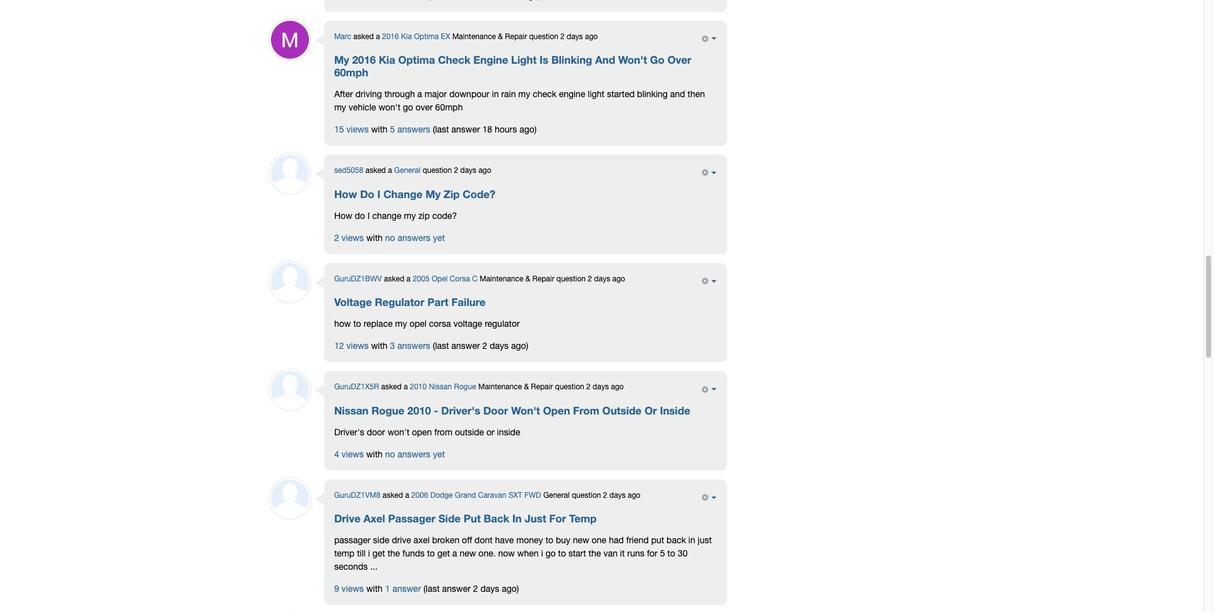 Task type: vqa. For each thing, say whether or not it's contained in the screenshot.
Information
no



Task type: locate. For each thing, give the bounding box(es) containing it.
new up "start"
[[573, 536, 589, 546]]

a for do
[[388, 166, 392, 175]]

0 vertical spatial 2016
[[382, 32, 399, 41]]

0 horizontal spatial won't
[[511, 405, 540, 417]]

with for regulator
[[371, 341, 388, 352]]

1 horizontal spatial the
[[589, 549, 601, 559]]

my down marc "link"
[[334, 54, 349, 66]]

0 vertical spatial yet
[[433, 233, 445, 243]]

0 horizontal spatial general
[[394, 166, 421, 175]]

change
[[372, 211, 401, 221]]

views right 4
[[342, 450, 364, 460]]

to right how
[[353, 319, 361, 329]]

c
[[472, 275, 478, 284]]

0 horizontal spatial 5
[[390, 125, 395, 135]]

gurudz1x5r asked a 2010 nissan rogue maintenance & repair             question             2 days ago
[[334, 383, 624, 392]]

kia
[[401, 32, 412, 41], [379, 54, 395, 66]]

failure
[[451, 296, 486, 309]]

0 vertical spatial 2010
[[410, 383, 427, 392]]

passager
[[388, 513, 436, 526]]

to left 30
[[667, 549, 675, 559]]

0 horizontal spatial i
[[368, 211, 370, 221]]

drive
[[392, 536, 411, 546]]

a left general link
[[388, 166, 392, 175]]

1 horizontal spatial 5
[[660, 549, 665, 559]]

ago) right hours
[[519, 125, 537, 135]]

0 horizontal spatial 60mph
[[334, 66, 368, 79]]

(last right 1 answer link
[[423, 585, 440, 595]]

with left 3
[[371, 341, 388, 352]]

1 vertical spatial 5
[[660, 549, 665, 559]]

a left 2006
[[405, 492, 409, 500]]

it
[[620, 549, 625, 559]]

0 horizontal spatial get
[[373, 549, 385, 559]]

with left 1
[[366, 585, 383, 595]]

1 vertical spatial yet
[[433, 450, 445, 460]]

regulator
[[485, 319, 520, 329]]

1 how from the top
[[334, 188, 357, 201]]

won't down through
[[379, 103, 401, 113]]

15 views with 5 answers (last answer 18 hours ago)
[[334, 125, 537, 135]]

optima down the 2016 kia optima ex link
[[398, 54, 435, 66]]

1 vertical spatial no
[[385, 450, 395, 460]]

1 vertical spatial my
[[426, 188, 441, 201]]

driver's
[[441, 405, 480, 417], [334, 428, 364, 438]]

asked right marc "link"
[[353, 32, 374, 41]]

ago) down regulator
[[511, 341, 528, 352]]

&
[[498, 32, 503, 41], [525, 275, 530, 284], [524, 383, 529, 392]]

kia up through
[[379, 54, 395, 66]]

a left the 2005
[[406, 275, 411, 284]]

1 vertical spatial 60mph
[[435, 103, 463, 113]]

0 horizontal spatial nissan
[[334, 405, 369, 417]]

1 vertical spatial kia
[[379, 54, 395, 66]]

ex
[[441, 32, 450, 41]]

0 vertical spatial how
[[334, 188, 357, 201]]

with down vehicle
[[371, 125, 388, 135]]

how do i change my zip code?
[[334, 188, 495, 201]]

go inside passager side drive axel broken off dont have money to buy new one had friend  put back in just temp till i get the funds to get a new one. now when i go to start  the van it runs for 5 to 30 seconds ...
[[546, 549, 556, 559]]

0 vertical spatial ago)
[[519, 125, 537, 135]]

5 down through
[[390, 125, 395, 135]]

question for failure
[[556, 275, 586, 284]]

0 vertical spatial won't
[[618, 54, 647, 66]]

1 vertical spatial no answers yet link
[[385, 450, 445, 460]]

outside
[[602, 405, 642, 417]]

2016 up driving
[[352, 54, 376, 66]]

a inside passager side drive axel broken off dont have money to buy new one had friend  put back in just temp till i get the funds to get a new one. now when i go to start  the van it runs for 5 to 30 seconds ...
[[452, 549, 457, 559]]

& up nissan rogue 2010 - driver's door won't open from outside or inside
[[524, 383, 529, 392]]

with down change
[[366, 233, 383, 243]]

answers down over
[[397, 125, 430, 135]]

in left just
[[688, 536, 695, 546]]

broken
[[432, 536, 459, 546]]

1 get from the left
[[373, 549, 385, 559]]

1 vertical spatial repair
[[532, 275, 554, 284]]

0 horizontal spatial the
[[388, 549, 400, 559]]

ago for drive axel passager side put back in just for temp
[[628, 492, 640, 500]]

0 vertical spatial 60mph
[[334, 66, 368, 79]]

my
[[334, 54, 349, 66], [426, 188, 441, 201]]

i right till
[[368, 549, 370, 559]]

answers right 3
[[397, 341, 430, 352]]

1 answer link
[[385, 585, 421, 595]]

or
[[645, 405, 657, 417]]

how
[[334, 319, 351, 329]]

off
[[462, 536, 472, 546]]

0 vertical spatial go
[[403, 103, 413, 113]]

vehicle
[[349, 103, 376, 113]]

sed5058 asked a general question             2 days ago
[[334, 166, 491, 175]]

1 vertical spatial how
[[334, 211, 352, 221]]

won't
[[379, 103, 401, 113], [388, 428, 410, 438]]

answers for 15 views with 5 answers (last answer 18 hours ago)
[[397, 125, 430, 135]]

no right 4 views link
[[385, 450, 395, 460]]

(last right 5 answers link
[[433, 125, 449, 135]]

views
[[346, 125, 369, 135], [342, 233, 364, 243], [346, 341, 369, 352], [342, 450, 364, 460], [342, 585, 364, 595]]

2010 down 3 answers link
[[410, 383, 427, 392]]

the down one
[[589, 549, 601, 559]]

back
[[484, 513, 509, 526]]

& right c
[[525, 275, 530, 284]]

check
[[438, 54, 470, 66]]

corsa
[[429, 319, 451, 329]]

(last for failure
[[433, 341, 449, 352]]

maintenance right ex
[[452, 32, 496, 41]]

0 horizontal spatial my
[[334, 54, 349, 66]]

go down through
[[403, 103, 413, 113]]

1 vertical spatial maintenance
[[480, 275, 523, 284]]

nissan up the -
[[429, 383, 452, 392]]

maintenance right c
[[480, 275, 523, 284]]

i
[[377, 188, 381, 201], [368, 211, 370, 221]]

1 vertical spatial ago)
[[511, 341, 528, 352]]

door
[[367, 428, 385, 438]]

1 vertical spatial &
[[525, 275, 530, 284]]

9 views link
[[334, 585, 364, 595]]

60mph up after
[[334, 66, 368, 79]]

repair
[[505, 32, 527, 41], [532, 275, 554, 284], [531, 383, 553, 392]]

light
[[511, 54, 537, 66]]

3 answers link
[[390, 341, 430, 352]]

fwd
[[524, 492, 541, 500]]

asked up regulator
[[384, 275, 404, 284]]

1 horizontal spatial i
[[377, 188, 381, 201]]

1 horizontal spatial 60mph
[[435, 103, 463, 113]]

12 views with 3 answers (last answer 2 days ago)
[[334, 341, 528, 352]]

in inside after driving through a major downpour in rain my check engine light started  blinking and then my vehicle won't go over 60mph
[[492, 89, 499, 99]]

0 horizontal spatial new
[[460, 549, 476, 559]]

ago) for failure
[[511, 341, 528, 352]]

0 vertical spatial (last
[[433, 125, 449, 135]]

get
[[373, 549, 385, 559], [437, 549, 450, 559]]

in left rain
[[492, 89, 499, 99]]

driver's up 4 views link
[[334, 428, 364, 438]]

go right when
[[546, 549, 556, 559]]

answer down voltage
[[451, 341, 480, 352]]

ago for voltage regulator part failure
[[612, 275, 625, 284]]

1 horizontal spatial new
[[573, 536, 589, 546]]

0 horizontal spatial go
[[403, 103, 413, 113]]

& up engine
[[498, 32, 503, 41]]

answer for side
[[442, 585, 471, 595]]

0 vertical spatial i
[[377, 188, 381, 201]]

answers for 4 views with no answers yet
[[398, 450, 430, 460]]

my left zip
[[426, 188, 441, 201]]

rogue
[[454, 383, 476, 392], [371, 405, 404, 417]]

get down broken
[[437, 549, 450, 559]]

0 vertical spatial repair
[[505, 32, 527, 41]]

from
[[434, 428, 452, 438]]

0 horizontal spatial 2016
[[352, 54, 376, 66]]

0 horizontal spatial driver's
[[334, 428, 364, 438]]

i
[[368, 549, 370, 559], [541, 549, 543, 559]]

5 right for
[[660, 549, 665, 559]]

no
[[385, 233, 395, 243], [385, 450, 395, 460]]

0 horizontal spatial i
[[368, 549, 370, 559]]

& for failure
[[525, 275, 530, 284]]

answer down broken
[[442, 585, 471, 595]]

12
[[334, 341, 344, 352]]

corsa
[[450, 275, 470, 284]]

answers down zip
[[398, 233, 430, 243]]

0 vertical spatial no
[[385, 233, 395, 243]]

asked for rogue
[[381, 383, 402, 392]]

views right 9
[[342, 585, 364, 595]]

2 vertical spatial maintenance
[[478, 383, 522, 392]]

inside
[[660, 405, 690, 417]]

2010
[[410, 383, 427, 392], [407, 405, 431, 417]]

get down side
[[373, 549, 385, 559]]

yet down from
[[433, 450, 445, 460]]

1 vertical spatial go
[[546, 549, 556, 559]]

money
[[516, 536, 543, 546]]

2 get from the left
[[437, 549, 450, 559]]

new down off
[[460, 549, 476, 559]]

general
[[394, 166, 421, 175], [543, 492, 570, 500]]

0 vertical spatial general
[[394, 166, 421, 175]]

i right when
[[541, 549, 543, 559]]

yet for driver's
[[433, 450, 445, 460]]

won't right door
[[388, 428, 410, 438]]

0 horizontal spatial kia
[[379, 54, 395, 66]]

optima left ex
[[414, 32, 439, 41]]

marc
[[334, 32, 351, 41]]

60mph down the major on the top of the page
[[435, 103, 463, 113]]

do
[[355, 211, 365, 221]]

how for how do i change my zip code?
[[334, 211, 352, 221]]

won't up inside
[[511, 405, 540, 417]]

ago) down "now"
[[502, 585, 519, 595]]

days
[[567, 32, 583, 41], [460, 166, 476, 175], [594, 275, 610, 284], [490, 341, 509, 352], [593, 383, 609, 392], [609, 492, 626, 500], [480, 585, 499, 595]]

kia inside my 2016 kia optima check engine light is blinking and won't go over 60mph
[[379, 54, 395, 66]]

driver's up 'outside'
[[441, 405, 480, 417]]

a up over
[[417, 89, 422, 99]]

the down drive
[[388, 549, 400, 559]]

1 horizontal spatial rogue
[[454, 383, 476, 392]]

code?
[[432, 211, 457, 221]]

won't left go
[[618, 54, 647, 66]]

yet down code?
[[433, 233, 445, 243]]

1 vertical spatial 2016
[[352, 54, 376, 66]]

30
[[678, 549, 688, 559]]

answers
[[397, 125, 430, 135], [398, 233, 430, 243], [397, 341, 430, 352], [398, 450, 430, 460]]

general up "for"
[[543, 492, 570, 500]]

1 horizontal spatial 2016
[[382, 32, 399, 41]]

asked left 2006
[[383, 492, 403, 500]]

blinking
[[637, 89, 668, 99]]

voltage regulator part failure link
[[334, 296, 486, 309]]

1 vertical spatial i
[[368, 211, 370, 221]]

gurudz1vm8 link
[[334, 492, 381, 500]]

1 vertical spatial 2010
[[407, 405, 431, 417]]

van
[[604, 549, 618, 559]]

1 horizontal spatial won't
[[618, 54, 647, 66]]

1 horizontal spatial kia
[[401, 32, 412, 41]]

gurudz1bwv link
[[334, 275, 382, 284]]

1 yet from the top
[[433, 233, 445, 243]]

2006
[[411, 492, 428, 500]]

with for 2016
[[371, 125, 388, 135]]

i for do
[[377, 188, 381, 201]]

answers down open
[[398, 450, 430, 460]]

2016 right marc
[[382, 32, 399, 41]]

0 vertical spatial driver's
[[441, 405, 480, 417]]

2 yet from the top
[[433, 450, 445, 460]]

a down broken
[[452, 549, 457, 559]]

sxt
[[508, 492, 522, 500]]

answer left 18 at the top
[[451, 125, 480, 135]]

60mph inside after driving through a major downpour in rain my check engine light started  blinking and then my vehicle won't go over 60mph
[[435, 103, 463, 113]]

1 vertical spatial nissan
[[334, 405, 369, 417]]

(last for side
[[423, 585, 440, 595]]

general up change
[[394, 166, 421, 175]]

zip
[[444, 188, 460, 201]]

optima inside my 2016 kia optima check engine light is blinking and won't go over 60mph
[[398, 54, 435, 66]]

drive axel passager side put back in just for temp link
[[334, 513, 597, 526]]

kia left ex
[[401, 32, 412, 41]]

1 vertical spatial optima
[[398, 54, 435, 66]]

1 vertical spatial rogue
[[371, 405, 404, 417]]

to
[[353, 319, 361, 329], [546, 536, 553, 546], [427, 549, 435, 559], [558, 549, 566, 559], [667, 549, 675, 559]]

maintenance for failure
[[480, 275, 523, 284]]

0 vertical spatial my
[[334, 54, 349, 66]]

0 vertical spatial won't
[[379, 103, 401, 113]]

1 vertical spatial driver's
[[334, 428, 364, 438]]

downpour
[[449, 89, 489, 99]]

with
[[371, 125, 388, 135], [366, 233, 383, 243], [371, 341, 388, 352], [366, 450, 383, 460], [366, 585, 383, 595]]

is
[[540, 54, 548, 66]]

1 the from the left
[[388, 549, 400, 559]]

with down door
[[366, 450, 383, 460]]

asked up do
[[365, 166, 386, 175]]

voltage
[[453, 319, 482, 329]]

0 vertical spatial maintenance
[[452, 32, 496, 41]]

maintenance up door
[[478, 383, 522, 392]]

0 vertical spatial no answers yet link
[[385, 233, 445, 243]]

2 no answers yet link from the top
[[385, 450, 445, 460]]

nissan down gurudz1x5r link
[[334, 405, 369, 417]]

no answers yet link down open
[[385, 450, 445, 460]]

a left 2010 nissan rogue 'link'
[[404, 383, 408, 392]]

1 no from the top
[[385, 233, 395, 243]]

1 horizontal spatial i
[[541, 549, 543, 559]]

2010 left the -
[[407, 405, 431, 417]]

1 no answers yet link from the top
[[385, 233, 445, 243]]

passager
[[334, 536, 371, 546]]

opel
[[410, 319, 427, 329]]

do
[[360, 188, 374, 201]]

1 vertical spatial general
[[543, 492, 570, 500]]

0 vertical spatial in
[[492, 89, 499, 99]]

2 vertical spatial ago)
[[502, 585, 519, 595]]

how inside how do i change my zip code? link
[[334, 188, 357, 201]]

a for 2016
[[376, 32, 380, 41]]

ago) for side
[[502, 585, 519, 595]]

ago
[[585, 32, 598, 41], [479, 166, 491, 175], [612, 275, 625, 284], [611, 383, 624, 392], [628, 492, 640, 500]]

1 vertical spatial (last
[[433, 341, 449, 352]]

side
[[438, 513, 461, 526]]

no down change
[[385, 233, 395, 243]]

answer for optima
[[451, 125, 480, 135]]

axel
[[414, 536, 430, 546]]

repair for optima
[[505, 32, 527, 41]]

my left zip
[[404, 211, 416, 221]]

rogue up door
[[371, 405, 404, 417]]

open
[[412, 428, 432, 438]]

inside
[[497, 428, 520, 438]]

2 how from the top
[[334, 211, 352, 221]]

1 vertical spatial in
[[688, 536, 695, 546]]

2 vertical spatial (last
[[423, 585, 440, 595]]

2 vertical spatial repair
[[531, 383, 553, 392]]

views right '12'
[[346, 341, 369, 352]]

question for side
[[572, 492, 601, 500]]

2
[[560, 32, 565, 41], [454, 166, 458, 175], [334, 233, 339, 243], [588, 275, 592, 284], [482, 341, 487, 352], [586, 383, 591, 392], [603, 492, 607, 500], [473, 585, 478, 595]]

asked right gurudz1x5r link
[[381, 383, 402, 392]]

1 vertical spatial new
[[460, 549, 476, 559]]

1 horizontal spatial get
[[437, 549, 450, 559]]

2010 nissan rogue link
[[410, 383, 476, 392]]

views right 15
[[346, 125, 369, 135]]

0 horizontal spatial in
[[492, 89, 499, 99]]

no answers yet link down zip
[[385, 233, 445, 243]]

60mph inside my 2016 kia optima check engine light is blinking and won't go over 60mph
[[334, 66, 368, 79]]

1 horizontal spatial go
[[546, 549, 556, 559]]

0 vertical spatial optima
[[414, 32, 439, 41]]

views for drive axel passager side put back in just for temp
[[342, 585, 364, 595]]

5
[[390, 125, 395, 135], [660, 549, 665, 559]]

maintenance for optima
[[452, 32, 496, 41]]

till
[[357, 549, 366, 559]]

0 vertical spatial nissan
[[429, 383, 452, 392]]

5 inside passager side drive axel broken off dont have money to buy new one had friend  put back in just temp till i get the funds to get a new one. now when i go to start  the van it runs for 5 to 30 seconds ...
[[660, 549, 665, 559]]

2 vertical spatial &
[[524, 383, 529, 392]]

rogue up 'outside'
[[454, 383, 476, 392]]

answers for 12 views with 3 answers (last answer 2 days ago)
[[397, 341, 430, 352]]

caravan
[[478, 492, 506, 500]]

1 horizontal spatial in
[[688, 536, 695, 546]]

won't
[[618, 54, 647, 66], [511, 405, 540, 417]]

question for optima
[[529, 32, 558, 41]]

5 answers link
[[390, 125, 430, 135]]

(last down corsa on the left bottom of page
[[433, 341, 449, 352]]

i for do
[[368, 211, 370, 221]]

0 vertical spatial &
[[498, 32, 503, 41]]

2 no from the top
[[385, 450, 395, 460]]

a right marc
[[376, 32, 380, 41]]



Task type: describe. For each thing, give the bounding box(es) containing it.
2 i from the left
[[541, 549, 543, 559]]

answer right 1
[[392, 585, 421, 595]]

over
[[667, 54, 691, 66]]

through
[[384, 89, 415, 99]]

15
[[334, 125, 344, 135]]

my left opel
[[395, 319, 407, 329]]

nissan rogue 2010 - driver's door won't open from outside or inside
[[334, 405, 690, 417]]

no for 2010
[[385, 450, 395, 460]]

yet for my
[[433, 233, 445, 243]]

2 the from the left
[[589, 549, 601, 559]]

open
[[543, 405, 570, 417]]

1 horizontal spatial my
[[426, 188, 441, 201]]

a for regulator
[[406, 275, 411, 284]]

runs
[[627, 549, 644, 559]]

views for my 2016 kia optima check engine light is blinking and won't go over 60mph
[[346, 125, 369, 135]]

2 views with no answers yet
[[334, 233, 445, 243]]

regulator
[[375, 296, 425, 309]]

1 horizontal spatial nissan
[[429, 383, 452, 392]]

door
[[483, 405, 508, 417]]

0 vertical spatial new
[[573, 536, 589, 546]]

started
[[607, 89, 635, 99]]

driver's door won't open from outside or inside
[[334, 428, 520, 438]]

dodge
[[430, 492, 453, 500]]

12 views link
[[334, 341, 369, 352]]

4
[[334, 450, 339, 460]]

when
[[517, 549, 539, 559]]

marc link
[[334, 32, 351, 41]]

1 vertical spatial won't
[[511, 405, 540, 417]]

asked for 2016
[[353, 32, 374, 41]]

answer for failure
[[451, 341, 480, 352]]

won't inside my 2016 kia optima check engine light is blinking and won't go over 60mph
[[618, 54, 647, 66]]

and
[[595, 54, 615, 66]]

gurudz1vm8 asked a 2006 dodge grand caravan sxt fwd general             question             2 days ago
[[334, 492, 640, 500]]

voltage regulator part failure
[[334, 296, 486, 309]]

to left buy
[[546, 536, 553, 546]]

won't inside after driving through a major downpour in rain my check engine light started  blinking and then my vehicle won't go over 60mph
[[379, 103, 401, 113]]

grand
[[455, 492, 476, 500]]

how to replace my opel corsa voltage regulator
[[334, 319, 520, 329]]

1 vertical spatial won't
[[388, 428, 410, 438]]

a inside after driving through a major downpour in rain my check engine light started  blinking and then my vehicle won't go over 60mph
[[417, 89, 422, 99]]

my 2016 kia optima check engine light is blinking and won't go over 60mph link
[[334, 54, 717, 79]]

one.
[[479, 549, 496, 559]]

9
[[334, 585, 339, 595]]

my down after
[[334, 103, 346, 113]]

2016 inside my 2016 kia optima check engine light is blinking and won't go over 60mph
[[352, 54, 376, 66]]

to down "axel"
[[427, 549, 435, 559]]

0 vertical spatial rogue
[[454, 383, 476, 392]]

how for how do i change my zip code?
[[334, 188, 357, 201]]

nissan rogue 2010 - driver's door won't open from outside or inside link
[[334, 405, 690, 418]]

with for axel
[[366, 585, 383, 595]]

my inside my 2016 kia optima check engine light is blinking and won't go over 60mph
[[334, 54, 349, 66]]

4 views with no answers yet
[[334, 450, 445, 460]]

part
[[427, 296, 448, 309]]

zip
[[418, 211, 430, 221]]

hours
[[495, 125, 517, 135]]

change
[[383, 188, 423, 201]]

views for voltage regulator part failure
[[346, 341, 369, 352]]

sed5058
[[334, 166, 363, 175]]

buy
[[556, 536, 570, 546]]

0 vertical spatial 5
[[390, 125, 395, 135]]

after
[[334, 89, 353, 99]]

my 2016 kia optima check engine light is blinking and won't go over 60mph
[[334, 54, 691, 79]]

ago for my 2016 kia optima check engine light is blinking and won't go over 60mph
[[585, 32, 598, 41]]

in inside passager side drive axel broken off dont have money to buy new one had friend  put back in just temp till i get the funds to get a new one. now when i go to start  the van it runs for 5 to 30 seconds ...
[[688, 536, 695, 546]]

sed5058 link
[[334, 166, 363, 175]]

how do i change my zip code?
[[334, 211, 457, 221]]

asked for do
[[365, 166, 386, 175]]

temp
[[569, 513, 597, 526]]

repair for failure
[[532, 275, 554, 284]]

rain
[[501, 89, 516, 99]]

go inside after driving through a major downpour in rain my check engine light started  blinking and then my vehicle won't go over 60mph
[[403, 103, 413, 113]]

4 views link
[[334, 450, 364, 460]]

1
[[385, 585, 390, 595]]

2 views link
[[334, 233, 364, 243]]

marc asked a 2016 kia optima ex maintenance & repair             question             2 days ago
[[334, 32, 598, 41]]

go
[[650, 54, 665, 66]]

answers for 2 views with no answers yet
[[398, 233, 430, 243]]

seconds
[[334, 563, 368, 573]]

...
[[370, 563, 378, 573]]

in
[[512, 513, 522, 526]]

now
[[498, 549, 515, 559]]

0 vertical spatial kia
[[401, 32, 412, 41]]

-
[[434, 405, 438, 417]]

after driving through a major downpour in rain my check engine light started  blinking and then my vehicle won't go over 60mph
[[334, 89, 705, 113]]

15 views link
[[334, 125, 369, 135]]

no for i
[[385, 233, 395, 243]]

funds
[[402, 549, 425, 559]]

outside
[[455, 428, 484, 438]]

& for optima
[[498, 32, 503, 41]]

light
[[588, 89, 605, 99]]

to down buy
[[558, 549, 566, 559]]

dont
[[475, 536, 493, 546]]

over
[[416, 103, 433, 113]]

side
[[373, 536, 389, 546]]

friend
[[626, 536, 649, 546]]

(last for optima
[[433, 125, 449, 135]]

2005 opel corsa c link
[[413, 275, 478, 284]]

a for rogue
[[404, 383, 408, 392]]

no answers yet link for change
[[385, 233, 445, 243]]

asked for axel
[[383, 492, 403, 500]]

views down do
[[342, 233, 364, 243]]

1 horizontal spatial driver's
[[441, 405, 480, 417]]

a for axel
[[405, 492, 409, 500]]

from
[[573, 405, 599, 417]]

axel
[[363, 513, 385, 526]]

no answers yet link for -
[[385, 450, 445, 460]]

asked for regulator
[[384, 275, 404, 284]]

ago) for optima
[[519, 125, 537, 135]]

2010 inside nissan rogue 2010 - driver's door won't open from outside or inside link
[[407, 405, 431, 417]]

put
[[651, 536, 664, 546]]

just
[[698, 536, 712, 546]]

back
[[667, 536, 686, 546]]

driving
[[355, 89, 382, 99]]

for
[[549, 513, 566, 526]]

0 horizontal spatial rogue
[[371, 405, 404, 417]]

2016 kia optima ex link
[[382, 32, 450, 41]]

gurudz1bwv asked a 2005 opel corsa c maintenance & repair             question             2 days ago
[[334, 275, 625, 284]]

one
[[592, 536, 606, 546]]

major
[[425, 89, 447, 99]]

gurudz1vm8
[[334, 492, 381, 500]]

voltage
[[334, 296, 372, 309]]

code?
[[463, 188, 495, 201]]

my right rain
[[518, 89, 530, 99]]

1 horizontal spatial general
[[543, 492, 570, 500]]

gurudz1x5r link
[[334, 383, 379, 392]]

1 i from the left
[[368, 549, 370, 559]]

check
[[533, 89, 556, 99]]



